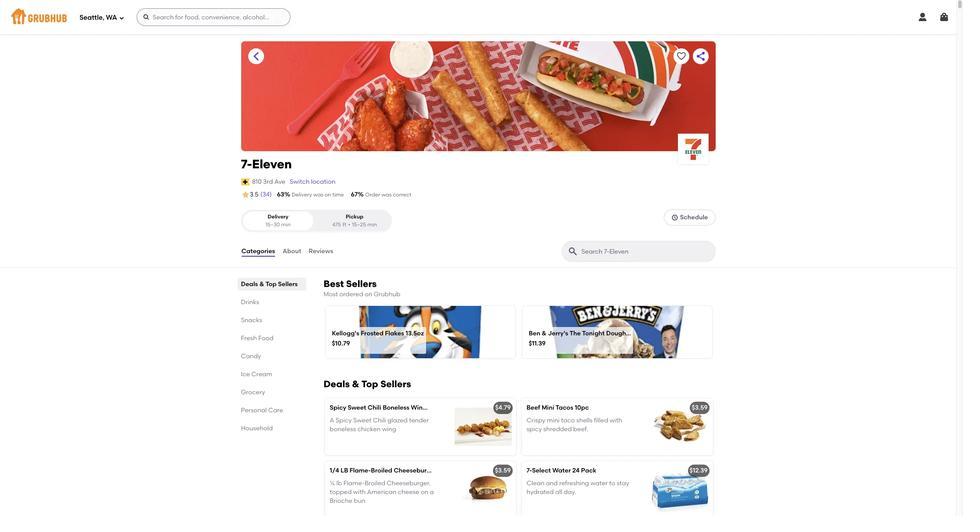 Task type: describe. For each thing, give the bounding box(es) containing it.
location
[[311, 178, 336, 185]]

drinks tab
[[241, 298, 303, 307]]

delivery 15–30 min
[[266, 214, 291, 228]]

lb
[[337, 480, 342, 487]]

clean and refreshing water to stay hydrated all day.
[[527, 480, 630, 496]]

7-select water 24 pack
[[527, 467, 597, 475]]

0 vertical spatial sweet
[[348, 404, 366, 412]]

order
[[366, 192, 380, 198]]

caret left icon image
[[251, 51, 261, 62]]

8
[[431, 404, 435, 412]]

flame- for lb
[[344, 480, 365, 487]]

switch location button
[[290, 177, 336, 187]]

cheeseburger
[[394, 467, 437, 475]]

7-eleven
[[241, 157, 292, 171]]

3.5
[[250, 191, 259, 198]]

ben & jerry's the tonight dough... $11.39
[[529, 330, 631, 347]]

mini
[[547, 417, 560, 424]]

schedule
[[681, 214, 709, 221]]

water
[[591, 480, 608, 487]]

grubhub
[[374, 291, 401, 298]]

sellers inside best sellers most ordered on grubhub
[[346, 278, 377, 289]]

personal care
[[241, 407, 283, 414]]

save this restaurant image
[[676, 51, 687, 62]]

$12.39
[[690, 467, 708, 475]]

chili inside a spicy sweet chili glazed tender boneless chicken wing
[[373, 417, 386, 424]]

tonight
[[583, 330, 605, 337]]

ben
[[529, 330, 541, 337]]

filled
[[594, 417, 609, 424]]

star icon image
[[241, 190, 250, 199]]

option group containing delivery 15–30 min
[[241, 210, 392, 232]]

reviews
[[309, 247, 333, 255]]

count
[[437, 404, 454, 412]]

24
[[573, 467, 580, 475]]

tacos
[[556, 404, 574, 412]]

2 vertical spatial &
[[352, 379, 360, 390]]

categories button
[[241, 236, 276, 267]]

kellogg's
[[332, 330, 360, 337]]

grocery
[[241, 389, 265, 396]]

snacks
[[241, 317, 262, 324]]

jerry's
[[548, 330, 569, 337]]

$10.79
[[332, 340, 350, 347]]

0 vertical spatial chili
[[368, 404, 382, 412]]

2 svg image from the left
[[940, 12, 950, 22]]

0 horizontal spatial svg image
[[119, 15, 124, 20]]

1/4
[[330, 467, 339, 475]]

13.5oz
[[406, 330, 424, 337]]

household
[[241, 425, 273, 432]]

pickup 475 ft • 15–25 min
[[332, 214, 377, 228]]

ice cream tab
[[241, 370, 303, 379]]

and
[[546, 480, 558, 487]]

ice cream
[[241, 371, 272, 378]]

1/4 lb flame-broiled cheeseburger image
[[450, 461, 516, 516]]

lb
[[341, 467, 348, 475]]

chicken
[[358, 426, 381, 433]]

pickup
[[346, 214, 364, 220]]

cheese
[[398, 488, 420, 496]]

$11.39
[[529, 340, 546, 347]]

care
[[268, 407, 283, 414]]

7- for eleven
[[241, 157, 252, 171]]

fresh food
[[241, 335, 274, 342]]

the
[[570, 330, 581, 337]]

67
[[351, 191, 358, 198]]

15–30
[[266, 221, 280, 228]]

wing
[[382, 426, 397, 433]]

10pc
[[575, 404, 589, 412]]

delivery for 15–30
[[268, 214, 289, 220]]

schedule button
[[664, 210, 716, 226]]

a spicy sweet chili glazed tender boneless chicken wing
[[330, 417, 429, 433]]

crispy
[[527, 417, 546, 424]]

beef.
[[574, 426, 588, 433]]

best sellers most ordered on grubhub
[[324, 278, 401, 298]]

boneless
[[383, 404, 410, 412]]

correct
[[393, 192, 412, 198]]

spicy sweet chili boneless wings 8 count image
[[450, 398, 516, 456]]

0 vertical spatial on
[[325, 192, 331, 198]]

flame- for lb
[[350, 467, 371, 475]]

¼ lb flame-broiled cheeseburger, topped with american cheese on a brioche bun
[[330, 480, 434, 505]]

broiled for cheeseburger
[[371, 467, 393, 475]]

$3.59 for ¼ lb flame-broiled cheeseburger, topped with american cheese on a brioche bun
[[495, 467, 511, 475]]

delivery for was
[[292, 192, 312, 198]]

most
[[324, 291, 338, 298]]

share icon image
[[696, 51, 706, 62]]

Search for food, convenience, alcohol... search field
[[137, 8, 290, 26]]

7-eleven logo image
[[678, 134, 709, 164]]

a
[[430, 488, 434, 496]]

wa
[[106, 13, 117, 21]]

switch
[[290, 178, 310, 185]]

475
[[332, 221, 341, 228]]

clean
[[527, 480, 545, 487]]



Task type: vqa. For each thing, say whether or not it's contained in the screenshot.
30 oz. Blue Raspberry Lemonade Splasher at bottom
no



Task type: locate. For each thing, give the bounding box(es) containing it.
7-
[[241, 157, 252, 171], [527, 467, 532, 475]]

7-select water 24 pack image
[[647, 461, 713, 516]]

broiled for cheeseburger,
[[365, 480, 386, 487]]

sellers
[[346, 278, 377, 289], [278, 281, 298, 288], [381, 379, 411, 390]]

7- up subscription pass 'icon' at the top of page
[[241, 157, 252, 171]]

63
[[277, 191, 284, 198]]

all
[[556, 488, 563, 496]]

1 horizontal spatial 7-
[[527, 467, 532, 475]]

top inside tab
[[266, 281, 277, 288]]

1 vertical spatial delivery
[[268, 214, 289, 220]]

drinks
[[241, 299, 259, 306]]

ft
[[343, 221, 347, 228]]

1 horizontal spatial with
[[610, 417, 623, 424]]

deals & top sellers up spicy sweet chili boneless wings 8 count
[[324, 379, 411, 390]]

1 vertical spatial top
[[362, 379, 379, 390]]

deals up drinks
[[241, 281, 258, 288]]

deals & top sellers inside tab
[[241, 281, 298, 288]]

1 vertical spatial with
[[353, 488, 366, 496]]

svg image
[[143, 14, 150, 21], [119, 15, 124, 20], [672, 214, 679, 221]]

& right ben
[[542, 330, 547, 337]]

0 horizontal spatial deals & top sellers
[[241, 281, 298, 288]]

1 horizontal spatial sellers
[[346, 278, 377, 289]]

min inside pickup 475 ft • 15–25 min
[[368, 221, 377, 228]]

with right filled
[[610, 417, 623, 424]]

7- up clean
[[527, 467, 532, 475]]

& inside deals & top sellers tab
[[260, 281, 264, 288]]

grocery tab
[[241, 388, 303, 397]]

$4.79
[[496, 404, 511, 412]]

sellers up ordered
[[346, 278, 377, 289]]

kellogg's frosted flakes 13.5oz $10.79
[[332, 330, 424, 347]]

min inside delivery 15–30 min
[[281, 221, 291, 228]]

(34)
[[260, 191, 272, 198]]

1 horizontal spatial top
[[362, 379, 379, 390]]

was
[[313, 192, 324, 198], [382, 192, 392, 198]]

1 horizontal spatial $3.59
[[692, 404, 708, 412]]

0 vertical spatial $3.59
[[692, 404, 708, 412]]

2 was from the left
[[382, 192, 392, 198]]

1 vertical spatial &
[[542, 330, 547, 337]]

delivery up 15–30
[[268, 214, 289, 220]]

about
[[283, 247, 301, 255]]

0 vertical spatial deals
[[241, 281, 258, 288]]

top up spicy sweet chili boneless wings 8 count
[[362, 379, 379, 390]]

svg image
[[918, 12, 929, 22], [940, 12, 950, 22]]

on left time
[[325, 192, 331, 198]]

0 horizontal spatial min
[[281, 221, 291, 228]]

cream
[[252, 371, 272, 378]]

2 horizontal spatial svg image
[[672, 214, 679, 221]]

2 horizontal spatial on
[[421, 488, 429, 496]]

0 horizontal spatial was
[[313, 192, 324, 198]]

main navigation navigation
[[0, 0, 957, 34]]

brioche
[[330, 497, 353, 505]]

snacks tab
[[241, 316, 303, 325]]

save this restaurant button
[[674, 48, 690, 64]]

was for 67
[[382, 192, 392, 198]]

1 vertical spatial deals
[[324, 379, 350, 390]]

sweet
[[348, 404, 366, 412], [353, 417, 372, 424]]

pack
[[582, 467, 597, 475]]

broiled inside ¼ lb flame-broiled cheeseburger, topped with american cheese on a brioche bun
[[365, 480, 386, 487]]

810 3rd ave
[[252, 178, 286, 185]]

$3.59
[[692, 404, 708, 412], [495, 467, 511, 475]]

fresh
[[241, 335, 257, 342]]

1 vertical spatial spicy
[[336, 417, 352, 424]]

frosted
[[361, 330, 384, 337]]

time
[[333, 192, 344, 198]]

on left "a"
[[421, 488, 429, 496]]

1 vertical spatial 7-
[[527, 467, 532, 475]]

sweet inside a spicy sweet chili glazed tender boneless chicken wing
[[353, 417, 372, 424]]

sellers up drinks tab
[[278, 281, 298, 288]]

spicy inside a spicy sweet chili glazed tender boneless chicken wing
[[336, 417, 352, 424]]

0 horizontal spatial 7-
[[241, 157, 252, 171]]

option group
[[241, 210, 392, 232]]

with up bun
[[353, 488, 366, 496]]

shells
[[577, 417, 593, 424]]

svg image inside schedule button
[[672, 214, 679, 221]]

1 min from the left
[[281, 221, 291, 228]]

2 vertical spatial on
[[421, 488, 429, 496]]

& inside ben & jerry's the tonight dough... $11.39
[[542, 330, 547, 337]]

chili up a spicy sweet chili glazed tender boneless chicken wing
[[368, 404, 382, 412]]

0 horizontal spatial svg image
[[918, 12, 929, 22]]

delivery inside delivery 15–30 min
[[268, 214, 289, 220]]

american
[[367, 488, 397, 496]]

deals & top sellers up drinks tab
[[241, 281, 298, 288]]

deals
[[241, 281, 258, 288], [324, 379, 350, 390]]

1 vertical spatial deals & top sellers
[[324, 379, 411, 390]]

0 horizontal spatial &
[[260, 281, 264, 288]]

household tab
[[241, 424, 303, 433]]

delivery was on time
[[292, 192, 344, 198]]

min right 15–30
[[281, 221, 291, 228]]

& up spicy sweet chili boneless wings 8 count
[[352, 379, 360, 390]]

dough...
[[607, 330, 631, 337]]

0 horizontal spatial top
[[266, 281, 277, 288]]

0 vertical spatial deals & top sellers
[[241, 281, 298, 288]]

top up drinks tab
[[266, 281, 277, 288]]

1 vertical spatial on
[[365, 291, 373, 298]]

1 horizontal spatial svg image
[[143, 14, 150, 21]]

spicy
[[527, 426, 542, 433]]

0 vertical spatial broiled
[[371, 467, 393, 475]]

deals inside tab
[[241, 281, 258, 288]]

1 horizontal spatial min
[[368, 221, 377, 228]]

fresh food tab
[[241, 334, 303, 343]]

0 vertical spatial &
[[260, 281, 264, 288]]

spicy up 'boneless'
[[336, 417, 352, 424]]

0 vertical spatial delivery
[[292, 192, 312, 198]]

refreshing
[[560, 480, 589, 487]]

7- for select
[[527, 467, 532, 475]]

topped
[[330, 488, 352, 496]]

taco
[[561, 417, 575, 424]]

with
[[610, 417, 623, 424], [353, 488, 366, 496]]

to
[[610, 480, 616, 487]]

0 vertical spatial spicy
[[330, 404, 346, 412]]

0 horizontal spatial delivery
[[268, 214, 289, 220]]

was for 63
[[313, 192, 324, 198]]

crispy mini taco shells filled with spicy shredded beef.
[[527, 417, 623, 433]]

shredded
[[544, 426, 572, 433]]

on
[[325, 192, 331, 198], [365, 291, 373, 298], [421, 488, 429, 496]]

1 horizontal spatial delivery
[[292, 192, 312, 198]]

glazed
[[388, 417, 408, 424]]

about button
[[282, 236, 302, 267]]

sellers inside tab
[[278, 281, 298, 288]]

deals & top sellers tab
[[241, 280, 303, 289]]

1 horizontal spatial deals
[[324, 379, 350, 390]]

1 horizontal spatial svg image
[[940, 12, 950, 22]]

candy tab
[[241, 352, 303, 361]]

best
[[324, 278, 344, 289]]

1 vertical spatial flame-
[[344, 480, 365, 487]]

was down location
[[313, 192, 324, 198]]

ordered
[[340, 291, 363, 298]]

delivery down switch
[[292, 192, 312, 198]]

0 vertical spatial with
[[610, 417, 623, 424]]

sellers up the boneless
[[381, 379, 411, 390]]

0 horizontal spatial $3.59
[[495, 467, 511, 475]]

candy
[[241, 353, 261, 360]]

•
[[348, 221, 351, 228]]

switch location
[[290, 178, 336, 185]]

1 horizontal spatial &
[[352, 379, 360, 390]]

subscription pass image
[[241, 178, 250, 185]]

order was correct
[[366, 192, 412, 198]]

1 was from the left
[[313, 192, 324, 198]]

wings
[[411, 404, 430, 412]]

0 horizontal spatial with
[[353, 488, 366, 496]]

delivery
[[292, 192, 312, 198], [268, 214, 289, 220]]

1 svg image from the left
[[918, 12, 929, 22]]

hydrated
[[527, 488, 554, 496]]

chili
[[368, 404, 382, 412], [373, 417, 386, 424]]

cheeseburger,
[[387, 480, 431, 487]]

on inside ¼ lb flame-broiled cheeseburger, topped with american cheese on a brioche bun
[[421, 488, 429, 496]]

1 horizontal spatial deals & top sellers
[[324, 379, 411, 390]]

deals up a
[[324, 379, 350, 390]]

categories
[[242, 247, 275, 255]]

¼
[[330, 480, 335, 487]]

was right the order
[[382, 192, 392, 198]]

reviews button
[[308, 236, 334, 267]]

1/4 lb flame-broiled cheeseburger
[[330, 467, 437, 475]]

0 horizontal spatial sellers
[[278, 281, 298, 288]]

1 horizontal spatial on
[[365, 291, 373, 298]]

spicy
[[330, 404, 346, 412], [336, 417, 352, 424]]

with inside ¼ lb flame-broiled cheeseburger, topped with american cheese on a brioche bun
[[353, 488, 366, 496]]

beef
[[527, 404, 541, 412]]

beef mini tacos 10pc image
[[647, 398, 713, 456]]

top
[[266, 281, 277, 288], [362, 379, 379, 390]]

day.
[[564, 488, 577, 496]]

2 horizontal spatial sellers
[[381, 379, 411, 390]]

personal care tab
[[241, 406, 303, 415]]

0 vertical spatial 7-
[[241, 157, 252, 171]]

on inside best sellers most ordered on grubhub
[[365, 291, 373, 298]]

magnifying glass icon image
[[568, 246, 578, 257]]

bun
[[354, 497, 366, 505]]

$3.59 for crispy mini taco shells filled with spicy shredded beef.
[[692, 404, 708, 412]]

broiled
[[371, 467, 393, 475], [365, 480, 386, 487]]

ave
[[275, 178, 286, 185]]

stay
[[617, 480, 630, 487]]

0 vertical spatial flame-
[[350, 467, 371, 475]]

0 horizontal spatial deals
[[241, 281, 258, 288]]

0 horizontal spatial on
[[325, 192, 331, 198]]

0 vertical spatial top
[[266, 281, 277, 288]]

flame- inside ¼ lb flame-broiled cheeseburger, topped with american cheese on a brioche bun
[[344, 480, 365, 487]]

1 vertical spatial $3.59
[[495, 467, 511, 475]]

on right ordered
[[365, 291, 373, 298]]

1 vertical spatial broiled
[[365, 480, 386, 487]]

& up drinks tab
[[260, 281, 264, 288]]

min right "15–25"
[[368, 221, 377, 228]]

eleven
[[252, 157, 292, 171]]

1 horizontal spatial was
[[382, 192, 392, 198]]

water
[[553, 467, 571, 475]]

Search 7-Eleven search field
[[581, 248, 713, 256]]

min
[[281, 221, 291, 228], [368, 221, 377, 228]]

boneless
[[330, 426, 356, 433]]

seattle, wa
[[80, 13, 117, 21]]

food
[[259, 335, 274, 342]]

chili up wing
[[373, 417, 386, 424]]

personal
[[241, 407, 267, 414]]

1 vertical spatial sweet
[[353, 417, 372, 424]]

flakes
[[385, 330, 404, 337]]

with inside 'crispy mini taco shells filled with spicy shredded beef.'
[[610, 417, 623, 424]]

810 3rd ave button
[[252, 177, 286, 187]]

spicy up a
[[330, 404, 346, 412]]

2 min from the left
[[368, 221, 377, 228]]

1 vertical spatial chili
[[373, 417, 386, 424]]

2 horizontal spatial &
[[542, 330, 547, 337]]



